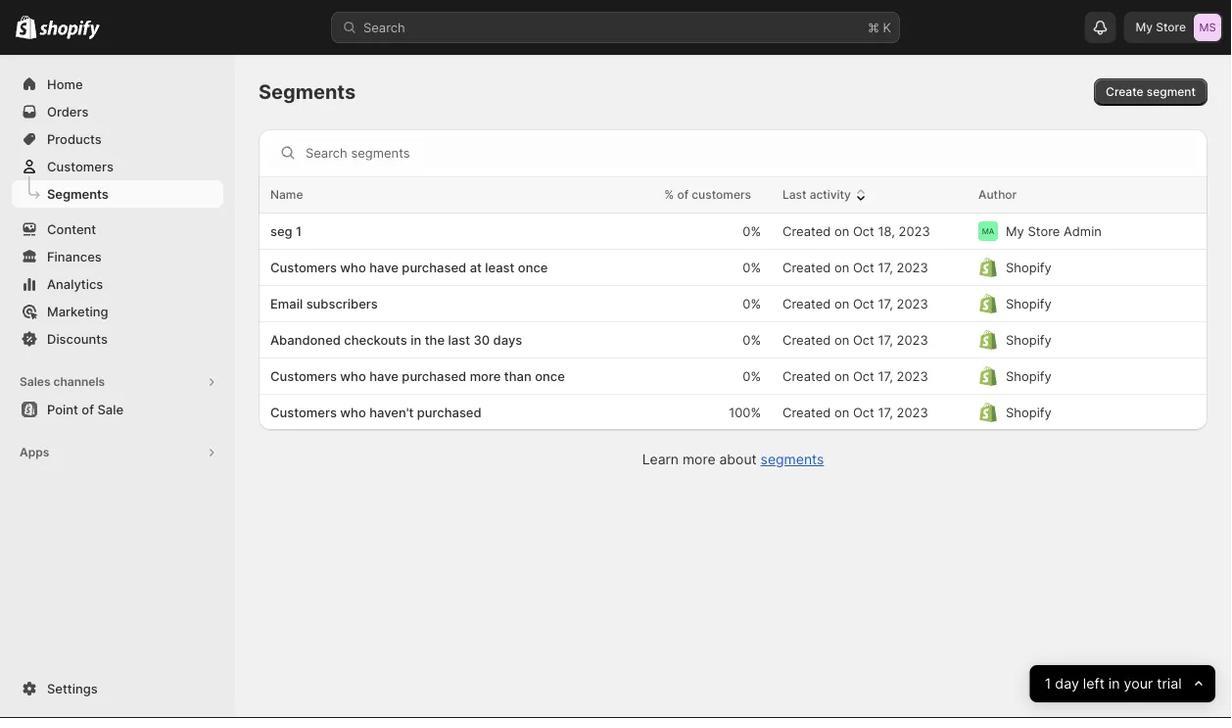 Task type: vqa. For each thing, say whether or not it's contained in the screenshot.
Add apps button
no



Task type: describe. For each thing, give the bounding box(es) containing it.
30
[[474, 332, 490, 347]]

analytics link
[[12, 270, 223, 298]]

created on oct 17, 2023 for 30
[[783, 332, 928, 347]]

create segment link
[[1094, 78, 1208, 106]]

purchased for at
[[402, 260, 466, 275]]

shopify for 30
[[1006, 332, 1052, 347]]

who for customers who have purchased at least once
[[340, 260, 366, 275]]

last activity button
[[783, 185, 871, 205]]

who for customers who haven't purchased
[[340, 405, 366, 420]]

customers for customers who have purchased at least once
[[270, 260, 337, 275]]

%
[[664, 188, 674, 202]]

created for abandoned checkouts in the last 30 days
[[783, 332, 831, 347]]

⌘
[[868, 20, 880, 35]]

discounts link
[[12, 325, 223, 353]]

oct for email subscribers
[[853, 296, 875, 311]]

1 horizontal spatial shopify image
[[39, 20, 100, 40]]

checkouts
[[344, 332, 407, 347]]

marketing
[[47, 304, 108, 319]]

purchased for more
[[402, 368, 466, 384]]

finances link
[[12, 243, 223, 270]]

1 day left in your trial
[[1045, 675, 1182, 692]]

shopify for least
[[1006, 260, 1052, 275]]

marketing link
[[12, 298, 223, 325]]

on for customers who have purchased more than once
[[835, 368, 850, 384]]

content link
[[12, 216, 223, 243]]

haven't
[[369, 405, 414, 420]]

name
[[270, 188, 303, 202]]

customers for customers who have purchased more than once
[[270, 368, 337, 384]]

2023 for customers who have purchased at least once
[[897, 260, 928, 275]]

100%
[[729, 405, 761, 420]]

have for more
[[369, 368, 399, 384]]

my for my store
[[1136, 20, 1153, 34]]

customers who have purchased at least once link
[[270, 258, 621, 277]]

oct for customers who haven't purchased
[[853, 405, 875, 420]]

email subscribers
[[270, 296, 378, 311]]

1 inside dropdown button
[[1045, 675, 1052, 692]]

segments
[[761, 451, 824, 468]]

content
[[47, 221, 96, 237]]

products link
[[12, 125, 223, 153]]

0% for least
[[743, 260, 761, 275]]

17, for than
[[878, 368, 893, 384]]

oct for abandoned checkouts in the last 30 days
[[853, 332, 875, 347]]

k
[[883, 20, 891, 35]]

point
[[47, 402, 78, 417]]

home
[[47, 76, 83, 92]]

in inside 1 day left in your trial dropdown button
[[1109, 675, 1120, 692]]

learn more about segments
[[642, 451, 824, 468]]

5 shopify from the top
[[1006, 405, 1052, 420]]

customers who haven't purchased link
[[270, 403, 621, 422]]

purchased inside "customers who haven't purchased" link
[[417, 405, 482, 420]]

1 0% from the top
[[743, 223, 761, 239]]

segments link
[[12, 180, 223, 208]]

0 horizontal spatial shopify image
[[16, 15, 36, 39]]

your
[[1124, 675, 1153, 692]]

oct for customers who have purchased at least once
[[853, 260, 875, 275]]

store for my store
[[1156, 20, 1186, 34]]

segment
[[1147, 85, 1196, 99]]

about
[[719, 451, 757, 468]]

my store image
[[1194, 14, 1222, 41]]

17, for 30
[[878, 332, 893, 347]]

home link
[[12, 71, 223, 98]]

seg 1 link
[[270, 221, 621, 241]]

on for customers who haven't purchased
[[835, 405, 850, 420]]

who for customers who have purchased more than once
[[340, 368, 366, 384]]

1 horizontal spatial segments
[[259, 80, 356, 104]]

seg 1
[[270, 223, 302, 239]]

settings
[[47, 681, 98, 696]]

apps button
[[12, 439, 223, 466]]

point of sale link
[[12, 396, 223, 423]]

my store
[[1136, 20, 1186, 34]]

in inside abandoned checkouts in the last 30 days link
[[411, 332, 421, 347]]

customers
[[692, 188, 751, 202]]

my store admin
[[1006, 223, 1102, 239]]

2023 for customers who have purchased more than once
[[897, 368, 928, 384]]

day
[[1055, 675, 1080, 692]]

2023 for email subscribers
[[897, 296, 928, 311]]

activity
[[810, 188, 851, 202]]

2 created on oct 17, 2023 from the top
[[783, 296, 928, 311]]

my for my store admin
[[1006, 223, 1024, 239]]

1 inside "link"
[[296, 223, 302, 239]]

0 horizontal spatial segments
[[47, 186, 109, 201]]

customers who have purchased more than once link
[[270, 366, 621, 386]]

store for my store admin
[[1028, 223, 1060, 239]]

0% for than
[[743, 368, 761, 384]]

created for seg 1
[[783, 223, 831, 239]]

18,
[[878, 223, 895, 239]]

search
[[363, 20, 405, 35]]

trial
[[1157, 675, 1182, 692]]

shopify for than
[[1006, 368, 1052, 384]]



Task type: locate. For each thing, give the bounding box(es) containing it.
2 on from the top
[[835, 260, 850, 275]]

of inside button
[[82, 402, 94, 417]]

1 horizontal spatial of
[[677, 188, 689, 202]]

point of sale
[[47, 402, 123, 417]]

store
[[1156, 20, 1186, 34], [1028, 223, 1060, 239]]

in
[[411, 332, 421, 347], [1109, 675, 1120, 692]]

once right least
[[518, 260, 548, 275]]

abandoned
[[270, 332, 341, 347]]

in right left
[[1109, 675, 1120, 692]]

1 vertical spatial more
[[683, 451, 716, 468]]

⌘ k
[[868, 20, 891, 35]]

customers
[[47, 159, 114, 174], [270, 260, 337, 275], [270, 368, 337, 384], [270, 405, 337, 420]]

2023 for abandoned checkouts in the last 30 days
[[897, 332, 928, 347]]

created for customers who have purchased at least once
[[783, 260, 831, 275]]

email
[[270, 296, 303, 311]]

of right %
[[677, 188, 689, 202]]

2 17, from the top
[[878, 296, 893, 311]]

store left admin
[[1028, 223, 1060, 239]]

shopify
[[1006, 260, 1052, 275], [1006, 296, 1052, 311], [1006, 332, 1052, 347], [1006, 368, 1052, 384], [1006, 405, 1052, 420]]

settings link
[[12, 675, 223, 702]]

2 created from the top
[[783, 260, 831, 275]]

1 17, from the top
[[878, 260, 893, 275]]

4 shopify from the top
[[1006, 368, 1052, 384]]

1 left day
[[1045, 675, 1052, 692]]

channels
[[53, 375, 105, 389]]

1 vertical spatial have
[[369, 368, 399, 384]]

1 vertical spatial segments
[[47, 186, 109, 201]]

analytics
[[47, 276, 103, 291]]

on for abandoned checkouts in the last 30 days
[[835, 332, 850, 347]]

2 vertical spatial purchased
[[417, 405, 482, 420]]

3 shopify from the top
[[1006, 332, 1052, 347]]

of for sale
[[82, 402, 94, 417]]

1 horizontal spatial more
[[683, 451, 716, 468]]

customers who haven't purchased
[[270, 405, 482, 420]]

1 vertical spatial my
[[1006, 223, 1024, 239]]

author
[[979, 188, 1017, 202]]

1 vertical spatial purchased
[[402, 368, 466, 384]]

2023
[[899, 223, 930, 239], [897, 260, 928, 275], [897, 296, 928, 311], [897, 332, 928, 347], [897, 368, 928, 384], [897, 405, 928, 420]]

1 on from the top
[[835, 223, 850, 239]]

5 0% from the top
[[743, 368, 761, 384]]

created on oct 17, 2023 for than
[[783, 368, 928, 384]]

6 on from the top
[[835, 405, 850, 420]]

customers link
[[12, 153, 223, 180]]

1 created on oct 17, 2023 from the top
[[783, 260, 928, 275]]

1
[[296, 223, 302, 239], [1045, 675, 1052, 692]]

created for customers who haven't purchased
[[783, 405, 831, 420]]

once right than
[[535, 368, 565, 384]]

on for seg 1
[[835, 223, 850, 239]]

orders
[[47, 104, 89, 119]]

my right my store admin image
[[1006, 223, 1024, 239]]

0 vertical spatial once
[[518, 260, 548, 275]]

4 on from the top
[[835, 332, 850, 347]]

3 oct from the top
[[853, 296, 875, 311]]

0 vertical spatial store
[[1156, 20, 1186, 34]]

0 horizontal spatial in
[[411, 332, 421, 347]]

4 oct from the top
[[853, 332, 875, 347]]

1 who from the top
[[340, 260, 366, 275]]

have for at
[[369, 260, 399, 275]]

1 horizontal spatial my
[[1136, 20, 1153, 34]]

1 shopify from the top
[[1006, 260, 1052, 275]]

oct for customers who have purchased more than once
[[853, 368, 875, 384]]

4 created on oct 17, 2023 from the top
[[783, 368, 928, 384]]

17,
[[878, 260, 893, 275], [878, 296, 893, 311], [878, 332, 893, 347], [878, 368, 893, 384], [878, 405, 893, 420]]

created for email subscribers
[[783, 296, 831, 311]]

segments
[[259, 80, 356, 104], [47, 186, 109, 201]]

discounts
[[47, 331, 108, 346]]

products
[[47, 131, 102, 146]]

3 created on oct 17, 2023 from the top
[[783, 332, 928, 347]]

purchased inside customers who have purchased at least once link
[[402, 260, 466, 275]]

1 vertical spatial once
[[535, 368, 565, 384]]

5 17, from the top
[[878, 405, 893, 420]]

more left than
[[470, 368, 501, 384]]

purchased down the
[[402, 368, 466, 384]]

0 horizontal spatial 1
[[296, 223, 302, 239]]

0 vertical spatial segments
[[259, 80, 356, 104]]

purchased inside customers who have purchased more than once link
[[402, 368, 466, 384]]

purchased down seg 1 "link"
[[402, 260, 466, 275]]

0 vertical spatial who
[[340, 260, 366, 275]]

created
[[783, 223, 831, 239], [783, 260, 831, 275], [783, 296, 831, 311], [783, 332, 831, 347], [783, 368, 831, 384], [783, 405, 831, 420]]

1 vertical spatial 1
[[1045, 675, 1052, 692]]

2 have from the top
[[369, 368, 399, 384]]

sale
[[97, 402, 123, 417]]

left
[[1083, 675, 1105, 692]]

my
[[1136, 20, 1153, 34], [1006, 223, 1024, 239]]

1 day left in your trial button
[[1030, 665, 1216, 702]]

customers who have purchased more than once
[[270, 368, 565, 384]]

abandoned checkouts in the last 30 days link
[[270, 330, 621, 350]]

my store admin image
[[979, 221, 998, 241]]

0 horizontal spatial more
[[470, 368, 501, 384]]

finances
[[47, 249, 102, 264]]

1 vertical spatial of
[[82, 402, 94, 417]]

0 vertical spatial of
[[677, 188, 689, 202]]

of
[[677, 188, 689, 202], [82, 402, 94, 417]]

last activity
[[783, 188, 851, 202]]

of left 'sale' on the bottom
[[82, 402, 94, 417]]

store left my store 'icon' on the top
[[1156, 20, 1186, 34]]

1 vertical spatial who
[[340, 368, 366, 384]]

have
[[369, 260, 399, 275], [369, 368, 399, 384]]

2 shopify from the top
[[1006, 296, 1052, 311]]

subscribers
[[306, 296, 378, 311]]

more
[[470, 368, 501, 384], [683, 451, 716, 468]]

have inside customers who have purchased at least once link
[[369, 260, 399, 275]]

5 created from the top
[[783, 368, 831, 384]]

orders link
[[12, 98, 223, 125]]

sales channels button
[[12, 368, 223, 396]]

1 horizontal spatial store
[[1156, 20, 1186, 34]]

create segment
[[1106, 85, 1196, 99]]

2023 for seg 1
[[899, 223, 930, 239]]

admin
[[1064, 223, 1102, 239]]

2 vertical spatial who
[[340, 405, 366, 420]]

6 created from the top
[[783, 405, 831, 420]]

2 oct from the top
[[853, 260, 875, 275]]

days
[[493, 332, 522, 347]]

4 17, from the top
[[878, 368, 893, 384]]

Search segments text field
[[306, 137, 1200, 168]]

3 who from the top
[[340, 405, 366, 420]]

0 horizontal spatial of
[[82, 402, 94, 417]]

on for email subscribers
[[835, 296, 850, 311]]

% of customers
[[664, 188, 751, 202]]

the
[[425, 332, 445, 347]]

sales channels
[[20, 375, 105, 389]]

0 horizontal spatial my
[[1006, 223, 1024, 239]]

2023 for customers who haven't purchased
[[897, 405, 928, 420]]

created for customers who have purchased more than once
[[783, 368, 831, 384]]

1 have from the top
[[369, 260, 399, 275]]

6 oct from the top
[[853, 405, 875, 420]]

once for customers who have purchased more than once
[[535, 368, 565, 384]]

who up the subscribers
[[340, 260, 366, 275]]

on for customers who have purchased at least once
[[835, 260, 850, 275]]

created on oct 18, 2023
[[783, 223, 930, 239]]

last
[[783, 188, 807, 202]]

4 created from the top
[[783, 332, 831, 347]]

1 oct from the top
[[853, 223, 875, 239]]

0 vertical spatial more
[[470, 368, 501, 384]]

learn
[[642, 451, 679, 468]]

sales
[[20, 375, 50, 389]]

once for customers who have purchased at least once
[[518, 260, 548, 275]]

1 created from the top
[[783, 223, 831, 239]]

2 who from the top
[[340, 368, 366, 384]]

5 oct from the top
[[853, 368, 875, 384]]

customers who have purchased at least once
[[270, 260, 548, 275]]

customers for customers
[[47, 159, 114, 174]]

seg
[[270, 223, 293, 239]]

purchased down customers who have purchased more than once link
[[417, 405, 482, 420]]

in left the
[[411, 332, 421, 347]]

at
[[470, 260, 482, 275]]

0 horizontal spatial store
[[1028, 223, 1060, 239]]

who
[[340, 260, 366, 275], [340, 368, 366, 384], [340, 405, 366, 420]]

3 17, from the top
[[878, 332, 893, 347]]

17, for least
[[878, 260, 893, 275]]

of for customers
[[677, 188, 689, 202]]

1 vertical spatial store
[[1028, 223, 1060, 239]]

once
[[518, 260, 548, 275], [535, 368, 565, 384]]

abandoned checkouts in the last 30 days
[[270, 332, 522, 347]]

create
[[1106, 85, 1144, 99]]

5 created on oct 17, 2023 from the top
[[783, 405, 928, 420]]

who down "checkouts"
[[340, 368, 366, 384]]

3 created from the top
[[783, 296, 831, 311]]

4 0% from the top
[[743, 332, 761, 347]]

segments link
[[761, 451, 824, 468]]

1 right "seg"
[[296, 223, 302, 239]]

point of sale button
[[0, 396, 235, 423]]

more right learn
[[683, 451, 716, 468]]

customers for customers who haven't purchased
[[270, 405, 337, 420]]

oct for seg 1
[[853, 223, 875, 239]]

created on oct 17, 2023
[[783, 260, 928, 275], [783, 296, 928, 311], [783, 332, 928, 347], [783, 368, 928, 384], [783, 405, 928, 420]]

0 vertical spatial my
[[1136, 20, 1153, 34]]

0 vertical spatial purchased
[[402, 260, 466, 275]]

created on oct 17, 2023 for least
[[783, 260, 928, 275]]

0 vertical spatial 1
[[296, 223, 302, 239]]

have up haven't
[[369, 368, 399, 384]]

shopify image
[[16, 15, 36, 39], [39, 20, 100, 40]]

0 vertical spatial in
[[411, 332, 421, 347]]

have inside customers who have purchased more than once link
[[369, 368, 399, 384]]

1 horizontal spatial 1
[[1045, 675, 1052, 692]]

last
[[448, 332, 470, 347]]

0 vertical spatial have
[[369, 260, 399, 275]]

my left my store 'icon' on the top
[[1136, 20, 1153, 34]]

5 on from the top
[[835, 368, 850, 384]]

have up the subscribers
[[369, 260, 399, 275]]

0% for 30
[[743, 332, 761, 347]]

2 0% from the top
[[743, 260, 761, 275]]

3 0% from the top
[[743, 296, 761, 311]]

purchased
[[402, 260, 466, 275], [402, 368, 466, 384], [417, 405, 482, 420]]

3 on from the top
[[835, 296, 850, 311]]

than
[[504, 368, 532, 384]]

0%
[[743, 223, 761, 239], [743, 260, 761, 275], [743, 296, 761, 311], [743, 332, 761, 347], [743, 368, 761, 384]]

email subscribers link
[[270, 294, 621, 313]]

apps
[[20, 445, 49, 459]]

1 horizontal spatial in
[[1109, 675, 1120, 692]]

who left haven't
[[340, 405, 366, 420]]

1 vertical spatial in
[[1109, 675, 1120, 692]]

least
[[485, 260, 515, 275]]



